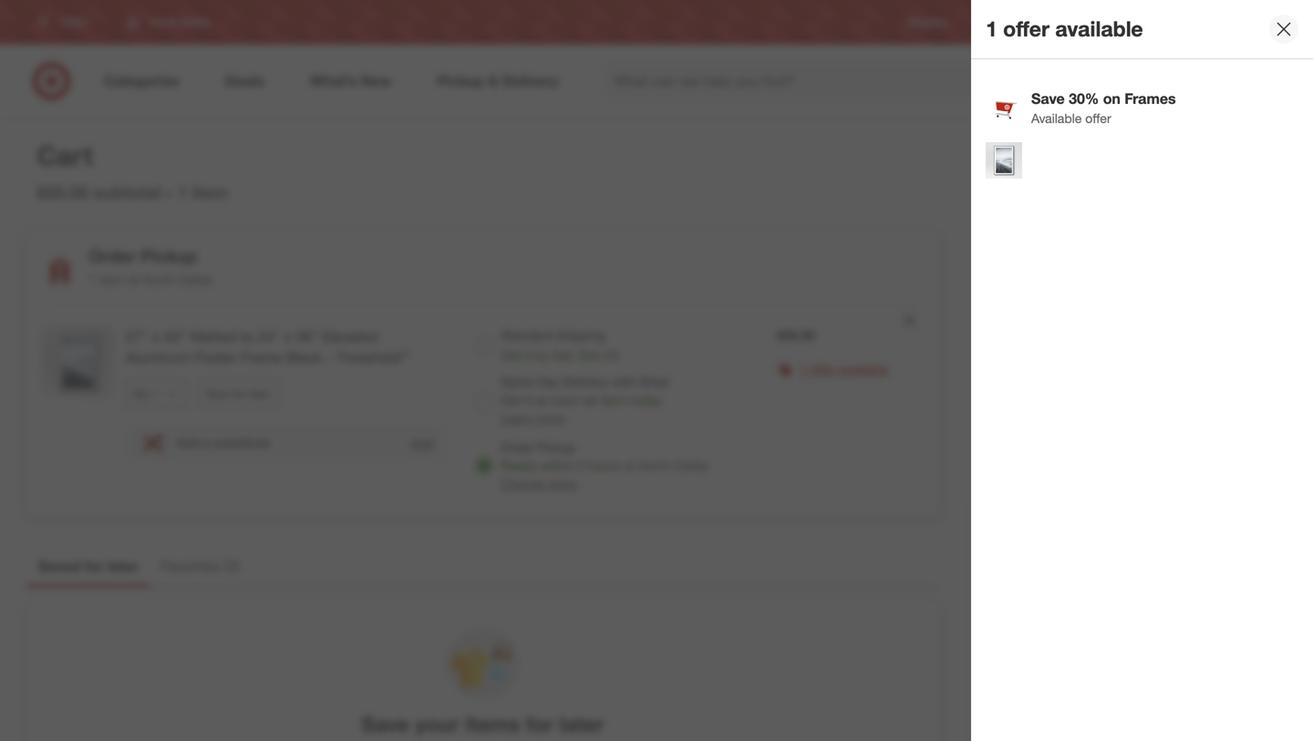 Task type: describe. For each thing, give the bounding box(es) containing it.
target circle
[[1131, 15, 1193, 29]]

2 horizontal spatial later
[[559, 712, 604, 737]]

soon
[[552, 392, 580, 408]]

1 offer available inside cart item ready to fulfill group
[[799, 361, 889, 377]]

1 vertical spatial 2
[[228, 558, 236, 575]]

for for save
[[233, 387, 246, 401]]

$35.00 for $35.00 subtotal
[[37, 182, 89, 203]]

sat,
[[552, 348, 575, 364]]

none radio inside cart item ready to fulfill group
[[475, 337, 493, 355]]

27" x 40" matted to 24" x 36" elevated aluminum poster frame black - threshold™
[[125, 328, 409, 367]]

24"
[[258, 328, 280, 346]]

saved
[[38, 558, 80, 575]]

matted
[[190, 328, 237, 346]]

2 inside order pickup ready within 2 hours at north dallas change store
[[578, 458, 585, 474]]

1 offer available inside dialog
[[986, 16, 1143, 42]]

27"
[[125, 328, 148, 346]]

shipping
[[556, 328, 605, 343]]

order for order summary
[[984, 147, 1041, 172]]

ready
[[501, 458, 537, 474]]

delivery
[[563, 374, 609, 390]]

36"
[[296, 328, 318, 346]]

same day delivery with shipt get it as soon as 5pm today learn more
[[501, 374, 669, 426]]

search
[[1045, 74, 1089, 92]]

order summary
[[984, 147, 1140, 172]]

available
[[1031, 110, 1082, 126]]

$35.00 for $35.00
[[777, 328, 815, 343]]

)
[[236, 558, 240, 575]]

stores
[[1246, 15, 1277, 29]]

save for later button
[[198, 379, 279, 408]]

with
[[612, 374, 636, 390]]

find stores
[[1222, 15, 1277, 29]]

find stores link
[[1222, 14, 1277, 30]]

order for order pickup ready within 2 hours at north dallas change store
[[501, 440, 533, 456]]

ad
[[1016, 15, 1029, 29]]

What can we help you find? suggestions appear below search field
[[603, 61, 1057, 101]]

-
[[326, 349, 332, 367]]

shipt
[[639, 374, 669, 390]]

cart
[[37, 140, 93, 172]]

order pickup 1 item at north dallas
[[89, 246, 213, 288]]

poster
[[195, 349, 237, 367]]

1 inside order pickup 1 item at north dallas
[[89, 272, 96, 288]]

$35.00 subtotal
[[37, 182, 161, 203]]

27&#34; x 40&#34; matted to 24&#34; x 36&#34; elevated aluminum poster frame black - threshold&#8482; image inside cart item ready to fulfill group
[[41, 327, 114, 400]]

find
[[1222, 15, 1243, 29]]

weekly ad link
[[978, 14, 1029, 30]]

23
[[605, 348, 619, 364]]

0 vertical spatial item
[[192, 182, 228, 203]]

1 offer available button
[[799, 360, 889, 379]]

within
[[540, 458, 574, 474]]

store
[[549, 476, 578, 492]]

frame
[[241, 349, 282, 367]]

dallas inside order pickup 1 item at north dallas
[[178, 272, 213, 288]]

subtotal
[[94, 182, 161, 203]]

add a substitute
[[176, 435, 270, 451]]

27" x 40" matted to 24" x 36" elevated aluminum poster frame black - threshold™ link
[[125, 327, 446, 368]]

frames
[[1125, 90, 1176, 108]]

more
[[536, 410, 566, 426]]

40"
[[164, 328, 186, 346]]

pickup for order pickup 1 item at north dallas
[[141, 246, 197, 267]]

redcard link
[[1059, 14, 1102, 30]]

favorites
[[161, 558, 220, 575]]

1 offer available dialog
[[971, 0, 1313, 741]]

north inside order pickup 1 item at north dallas
[[142, 272, 175, 288]]

standard shipping get it by sat, dec 23
[[501, 328, 619, 364]]

black
[[286, 349, 322, 367]]

save for save your items for later
[[361, 712, 409, 737]]

to
[[241, 328, 253, 346]]

1 inside 1 offer available dialog
[[986, 16, 998, 42]]

2 horizontal spatial for
[[526, 712, 554, 737]]

learn more button
[[501, 409, 566, 428]]

save for later
[[206, 387, 271, 401]]

a
[[203, 435, 210, 451]]

add button
[[410, 434, 435, 452]]



Task type: locate. For each thing, give the bounding box(es) containing it.
0 horizontal spatial order
[[89, 246, 136, 267]]

north inside order pickup ready within 2 hours at north dallas change store
[[638, 458, 671, 474]]

1 horizontal spatial save
[[361, 712, 409, 737]]

order down $35.00 subtotal
[[89, 246, 136, 267]]

threshold™
[[336, 349, 409, 367]]

get up learn
[[501, 392, 521, 408]]

add for add
[[411, 435, 434, 451]]

day
[[537, 374, 559, 390]]

0 horizontal spatial add
[[176, 435, 200, 451]]

save
[[1031, 90, 1065, 108], [206, 387, 230, 401], [361, 712, 409, 737]]

0 vertical spatial at
[[128, 272, 139, 288]]

0 vertical spatial 2
[[578, 458, 585, 474]]

for inside "link"
[[84, 558, 104, 575]]

1 vertical spatial available
[[839, 361, 889, 377]]

north
[[142, 272, 175, 288], [638, 458, 671, 474]]

available
[[1055, 16, 1143, 42], [839, 361, 889, 377]]

dallas
[[178, 272, 213, 288], [674, 458, 709, 474]]

change
[[501, 476, 545, 492]]

0 vertical spatial order
[[984, 147, 1041, 172]]

save inside button
[[206, 387, 230, 401]]

2 vertical spatial for
[[526, 712, 554, 737]]

2 horizontal spatial order
[[984, 147, 1041, 172]]

1 vertical spatial $35.00
[[777, 328, 815, 343]]

1 it from the top
[[525, 348, 532, 364]]

(
[[224, 558, 228, 575]]

1 horizontal spatial item
[[192, 182, 228, 203]]

2 left hours
[[578, 458, 585, 474]]

pickup inside order pickup 1 item at north dallas
[[141, 246, 197, 267]]

save 30% on frames available offer
[[1031, 90, 1176, 126]]

1 vertical spatial dallas
[[674, 458, 709, 474]]

at inside order pickup ready within 2 hours at north dallas change store
[[624, 458, 635, 474]]

it left by
[[525, 348, 532, 364]]

0 vertical spatial dallas
[[178, 272, 213, 288]]

order down available
[[984, 147, 1041, 172]]

at up 27"
[[128, 272, 139, 288]]

available inside dialog
[[1055, 16, 1143, 42]]

hours
[[588, 458, 620, 474]]

0 horizontal spatial dallas
[[178, 272, 213, 288]]

north right hours
[[638, 458, 671, 474]]

at right hours
[[624, 458, 635, 474]]

27&#34; x 40&#34; matted to 24&#34; x 36&#34; elevated aluminum poster frame black - threshold&#8482; image left summary
[[986, 142, 1022, 179]]

1 vertical spatial get
[[501, 392, 521, 408]]

0 vertical spatial offer
[[1003, 16, 1050, 42]]

later right 'saved'
[[108, 558, 139, 575]]

as down delivery
[[584, 392, 597, 408]]

1 horizontal spatial pickup
[[537, 440, 576, 456]]

2 as from the left
[[584, 392, 597, 408]]

0 horizontal spatial for
[[84, 558, 104, 575]]

add for add a substitute
[[176, 435, 200, 451]]

at inside order pickup 1 item at north dallas
[[128, 272, 139, 288]]

1 inside 1 offer available button
[[799, 361, 806, 377]]

for right the items
[[526, 712, 554, 737]]

save your items for later
[[361, 712, 604, 737]]

1 vertical spatial at
[[624, 458, 635, 474]]

0 vertical spatial 1 offer available
[[986, 16, 1143, 42]]

order for order pickup 1 item at north dallas
[[89, 246, 136, 267]]

2 get from the top
[[501, 392, 521, 408]]

0 vertical spatial save
[[1031, 90, 1065, 108]]

order
[[984, 147, 1041, 172], [89, 246, 136, 267], [501, 440, 533, 456]]

1 horizontal spatial 1 offer available
[[986, 16, 1143, 42]]

x left 36"
[[284, 328, 292, 346]]

add
[[176, 435, 200, 451], [411, 435, 434, 451]]

at
[[128, 272, 139, 288], [624, 458, 635, 474]]

1 horizontal spatial $35.00
[[777, 328, 815, 343]]

later for saved for later
[[108, 558, 139, 575]]

1 vertical spatial north
[[638, 458, 671, 474]]

it
[[525, 348, 532, 364], [525, 392, 532, 408]]

1 horizontal spatial at
[[624, 458, 635, 474]]

0 vertical spatial 27&#34; x 40&#34; matted to 24&#34; x 36&#34; elevated aluminum poster frame black - threshold&#8482; image
[[986, 142, 1022, 179]]

favorites ( 2 )
[[161, 558, 240, 575]]

order inside order pickup 1 item at north dallas
[[89, 246, 136, 267]]

dec
[[578, 348, 601, 364]]

redcard
[[1059, 15, 1102, 29]]

0 horizontal spatial later
[[108, 558, 139, 575]]

1 vertical spatial 1 offer available
[[799, 361, 889, 377]]

get
[[501, 348, 521, 364], [501, 392, 521, 408]]

1 vertical spatial offer
[[1086, 110, 1111, 126]]

None radio
[[475, 337, 493, 355]]

1 vertical spatial order
[[89, 246, 136, 267]]

2 add from the left
[[411, 435, 434, 451]]

1 horizontal spatial for
[[233, 387, 246, 401]]

cart item ready to fulfill group
[[27, 305, 939, 515]]

1 horizontal spatial available
[[1055, 16, 1143, 42]]

0 horizontal spatial available
[[839, 361, 889, 377]]

target circle link
[[1131, 14, 1193, 30]]

get inside standard shipping get it by sat, dec 23
[[501, 348, 521, 364]]

1 horizontal spatial offer
[[1003, 16, 1050, 42]]

Store pickup radio
[[475, 457, 493, 475]]

save 30% on frames button
[[1031, 90, 1176, 108]]

1 add from the left
[[176, 435, 200, 451]]

offer inside button
[[810, 361, 836, 377]]

$35.00 inside cart item ready to fulfill group
[[777, 328, 815, 343]]

2 horizontal spatial offer
[[1086, 110, 1111, 126]]

0 horizontal spatial item
[[100, 272, 124, 288]]

1 horizontal spatial north
[[638, 458, 671, 474]]

1 vertical spatial for
[[84, 558, 104, 575]]

for right 'saved'
[[84, 558, 104, 575]]

north up "40""
[[142, 272, 175, 288]]

0 horizontal spatial as
[[535, 392, 548, 408]]

for down frame on the left of page
[[233, 387, 246, 401]]

dallas right hours
[[674, 458, 709, 474]]

it inside standard shipping get it by sat, dec 23
[[525, 348, 532, 364]]

27&#34; x 40&#34; matted to 24&#34; x 36&#34; elevated aluminum poster frame black - threshold&#8482; image left 27"
[[41, 327, 114, 400]]

1 horizontal spatial 27&#34; x 40&#34; matted to 24&#34; x 36&#34; elevated aluminum poster frame black - threshold&#8482; image
[[986, 142, 1022, 179]]

change store button
[[501, 475, 578, 493]]

1 vertical spatial it
[[525, 392, 532, 408]]

registry link
[[908, 14, 949, 30]]

1 vertical spatial save
[[206, 387, 230, 401]]

5pm
[[601, 392, 626, 408]]

your
[[415, 712, 459, 737]]

0 horizontal spatial 1 offer available
[[799, 361, 889, 377]]

0 vertical spatial pickup
[[141, 246, 197, 267]]

2 vertical spatial order
[[501, 440, 533, 456]]

order inside order pickup ready within 2 hours at north dallas change store
[[501, 440, 533, 456]]

30%
[[1069, 90, 1099, 108]]

0 horizontal spatial north
[[142, 272, 175, 288]]

as down day
[[535, 392, 548, 408]]

on
[[1103, 90, 1121, 108]]

pickup for order pickup ready within 2 hours at north dallas change store
[[537, 440, 576, 456]]

it inside same day delivery with shipt get it as soon as 5pm today learn more
[[525, 392, 532, 408]]

0 vertical spatial it
[[525, 348, 532, 364]]

item inside order pickup 1 item at north dallas
[[100, 272, 124, 288]]

get free shipping on hundreds of thousands of items* with target redcard. apply now for a credit or debit redcard. *some restrictions apply. image
[[969, 501, 1286, 741]]

item
[[192, 182, 228, 203], [100, 272, 124, 288]]

get down standard
[[501, 348, 521, 364]]

save inside save 30% on frames available offer
[[1031, 90, 1065, 108]]

save down poster
[[206, 387, 230, 401]]

by
[[535, 348, 549, 364]]

1 horizontal spatial 2
[[578, 458, 585, 474]]

1 horizontal spatial later
[[249, 387, 271, 401]]

2 x from the left
[[284, 328, 292, 346]]

2 horizontal spatial save
[[1031, 90, 1065, 108]]

1
[[986, 16, 998, 42], [178, 182, 187, 203], [89, 272, 96, 288], [799, 361, 806, 377]]

item down $35.00 subtotal
[[100, 272, 124, 288]]

order up ready
[[501, 440, 533, 456]]

2 right the favorites
[[228, 558, 236, 575]]

$35.00 up 1 offer available button
[[777, 328, 815, 343]]

x
[[152, 328, 159, 346], [284, 328, 292, 346]]

0 horizontal spatial $35.00
[[37, 182, 89, 203]]

save left your
[[361, 712, 409, 737]]

substitute
[[213, 435, 270, 451]]

later for save for later
[[249, 387, 271, 401]]

2 vertical spatial offer
[[810, 361, 836, 377]]

pickup
[[141, 246, 197, 267], [537, 440, 576, 456]]

1 as from the left
[[535, 392, 548, 408]]

standard
[[501, 328, 553, 343]]

1 vertical spatial later
[[108, 558, 139, 575]]

save for save 30% on frames available offer
[[1031, 90, 1065, 108]]

pickup inside order pickup ready within 2 hours at north dallas change store
[[537, 440, 576, 456]]

1 vertical spatial item
[[100, 272, 124, 288]]

get inside same day delivery with shipt get it as soon as 5pm today learn more
[[501, 392, 521, 408]]

2 vertical spatial save
[[361, 712, 409, 737]]

search button
[[1045, 61, 1089, 105]]

0 vertical spatial north
[[142, 272, 175, 288]]

27&#34; x 40&#34; matted to 24&#34; x 36&#34; elevated aluminum poster frame black - threshold&#8482; image
[[986, 142, 1022, 179], [41, 327, 114, 400]]

saved for later
[[38, 558, 139, 575]]

0 horizontal spatial save
[[206, 387, 230, 401]]

later down frame on the left of page
[[249, 387, 271, 401]]

weekly
[[978, 15, 1013, 29]]

it up learn more button
[[525, 392, 532, 408]]

27&#34; x 40&#34; matted to 24&#34; x 36&#34; elevated aluminum poster frame black - threshold&#8482; image inside 1 offer available dialog
[[986, 142, 1022, 179]]

1 horizontal spatial dallas
[[674, 458, 709, 474]]

0 horizontal spatial at
[[128, 272, 139, 288]]

1 horizontal spatial add
[[411, 435, 434, 451]]

1 x from the left
[[152, 328, 159, 346]]

0 vertical spatial get
[[501, 348, 521, 364]]

x left "40""
[[152, 328, 159, 346]]

1 vertical spatial 27&#34; x 40&#34; matted to 24&#34; x 36&#34; elevated aluminum poster frame black - threshold&#8482; image
[[41, 327, 114, 400]]

offer inside save 30% on frames available offer
[[1086, 110, 1111, 126]]

today
[[630, 392, 662, 408]]

0 horizontal spatial pickup
[[141, 246, 197, 267]]

for inside button
[[233, 387, 246, 401]]

1 vertical spatial pickup
[[537, 440, 576, 456]]

items
[[465, 712, 520, 737]]

dallas inside order pickup ready within 2 hours at north dallas change store
[[674, 458, 709, 474]]

registry
[[908, 15, 949, 29]]

None radio
[[475, 393, 493, 411]]

later right the items
[[559, 712, 604, 737]]

0 vertical spatial $35.00
[[37, 182, 89, 203]]

available inside button
[[839, 361, 889, 377]]

0 horizontal spatial offer
[[810, 361, 836, 377]]

0 horizontal spatial 2
[[228, 558, 236, 575]]

for for saved
[[84, 558, 104, 575]]

pickup down 1 item
[[141, 246, 197, 267]]

summary
[[1047, 147, 1140, 172]]

saved for later link
[[27, 549, 150, 587]]

0 horizontal spatial 27&#34; x 40&#34; matted to 24&#34; x 36&#34; elevated aluminum poster frame black - threshold&#8482; image
[[41, 327, 114, 400]]

save for save for later
[[206, 387, 230, 401]]

1 horizontal spatial x
[[284, 328, 292, 346]]

later inside save for later button
[[249, 387, 271, 401]]

circle
[[1164, 15, 1193, 29]]

1 get from the top
[[501, 348, 521, 364]]

1 horizontal spatial order
[[501, 440, 533, 456]]

same
[[501, 374, 534, 390]]

dallas up matted
[[178, 272, 213, 288]]

0 vertical spatial later
[[249, 387, 271, 401]]

0 vertical spatial available
[[1055, 16, 1143, 42]]

0 horizontal spatial x
[[152, 328, 159, 346]]

1 item
[[178, 182, 228, 203]]

learn
[[501, 410, 533, 426]]

2 vertical spatial later
[[559, 712, 604, 737]]

weekly ad
[[978, 15, 1029, 29]]

elevated
[[322, 328, 378, 346]]

2 it from the top
[[525, 392, 532, 408]]

order pickup ready within 2 hours at north dallas change store
[[501, 440, 709, 492]]

pickup up the within
[[537, 440, 576, 456]]

$35.00
[[37, 182, 89, 203], [777, 328, 815, 343]]

0 vertical spatial for
[[233, 387, 246, 401]]

aluminum
[[125, 349, 191, 367]]

1 offer available
[[986, 16, 1143, 42], [799, 361, 889, 377]]

$35.00 down cart
[[37, 182, 89, 203]]

later inside saved for later "link"
[[108, 558, 139, 575]]

for
[[233, 387, 246, 401], [84, 558, 104, 575], [526, 712, 554, 737]]

save up available
[[1031, 90, 1065, 108]]

add inside button
[[411, 435, 434, 451]]

target
[[1131, 15, 1161, 29]]

item right subtotal
[[192, 182, 228, 203]]

as
[[535, 392, 548, 408], [584, 392, 597, 408]]

offer
[[1003, 16, 1050, 42], [1086, 110, 1111, 126], [810, 361, 836, 377]]

1 horizontal spatial as
[[584, 392, 597, 408]]



Task type: vqa. For each thing, say whether or not it's contained in the screenshot.
the "threats"
no



